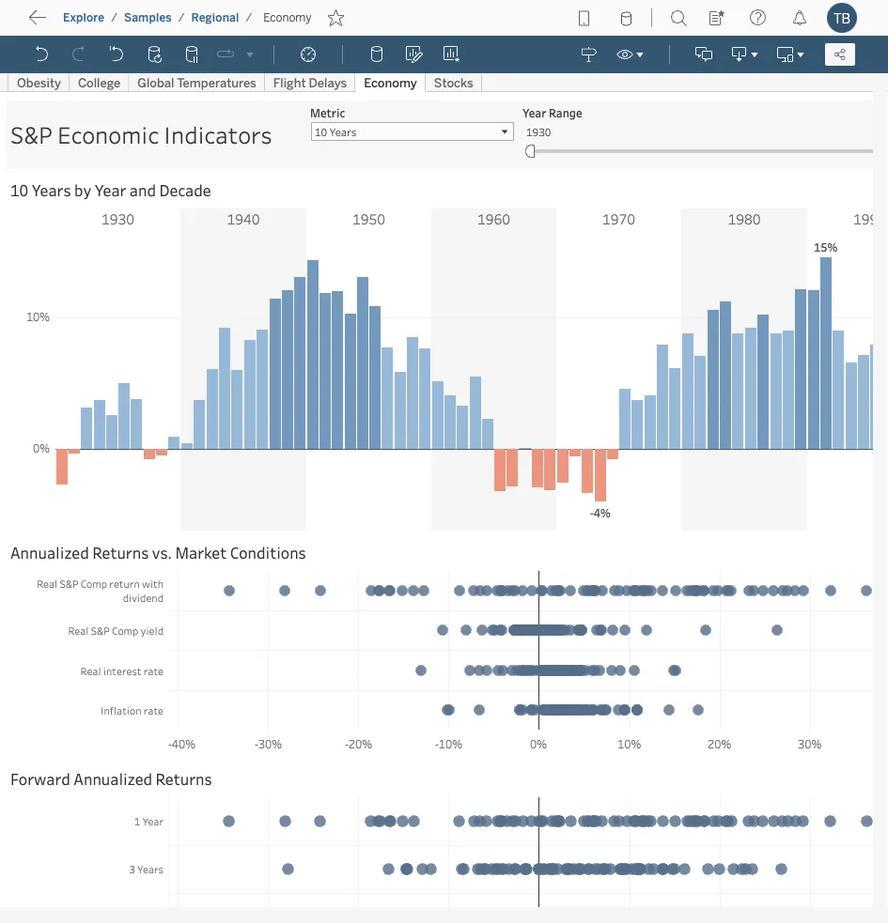 Task type: locate. For each thing, give the bounding box(es) containing it.
regional
[[191, 11, 239, 24]]

0 horizontal spatial /
[[111, 11, 117, 24]]

2 / from the left
[[178, 11, 185, 24]]

3 / from the left
[[246, 11, 252, 24]]

to
[[85, 14, 99, 32]]

explore / samples / regional /
[[63, 11, 252, 24]]

2 horizontal spatial /
[[246, 11, 252, 24]]

regional link
[[190, 10, 240, 25]]

skip to content
[[49, 14, 162, 32]]

samples link
[[123, 10, 173, 25]]

/
[[111, 11, 117, 24], [178, 11, 185, 24], [246, 11, 252, 24]]

skip to content link
[[45, 11, 192, 36]]

/ right the to
[[111, 11, 117, 24]]

/ right samples
[[178, 11, 185, 24]]

samples
[[124, 11, 172, 24]]

explore link
[[62, 10, 105, 25]]

skip
[[49, 14, 81, 32]]

economy element
[[258, 11, 317, 24]]

1 horizontal spatial /
[[178, 11, 185, 24]]

/ right regional link
[[246, 11, 252, 24]]



Task type: vqa. For each thing, say whether or not it's contained in the screenshot.
TO
yes



Task type: describe. For each thing, give the bounding box(es) containing it.
explore
[[63, 11, 105, 24]]

economy
[[264, 11, 312, 24]]

content
[[103, 14, 162, 32]]

1 / from the left
[[111, 11, 117, 24]]



